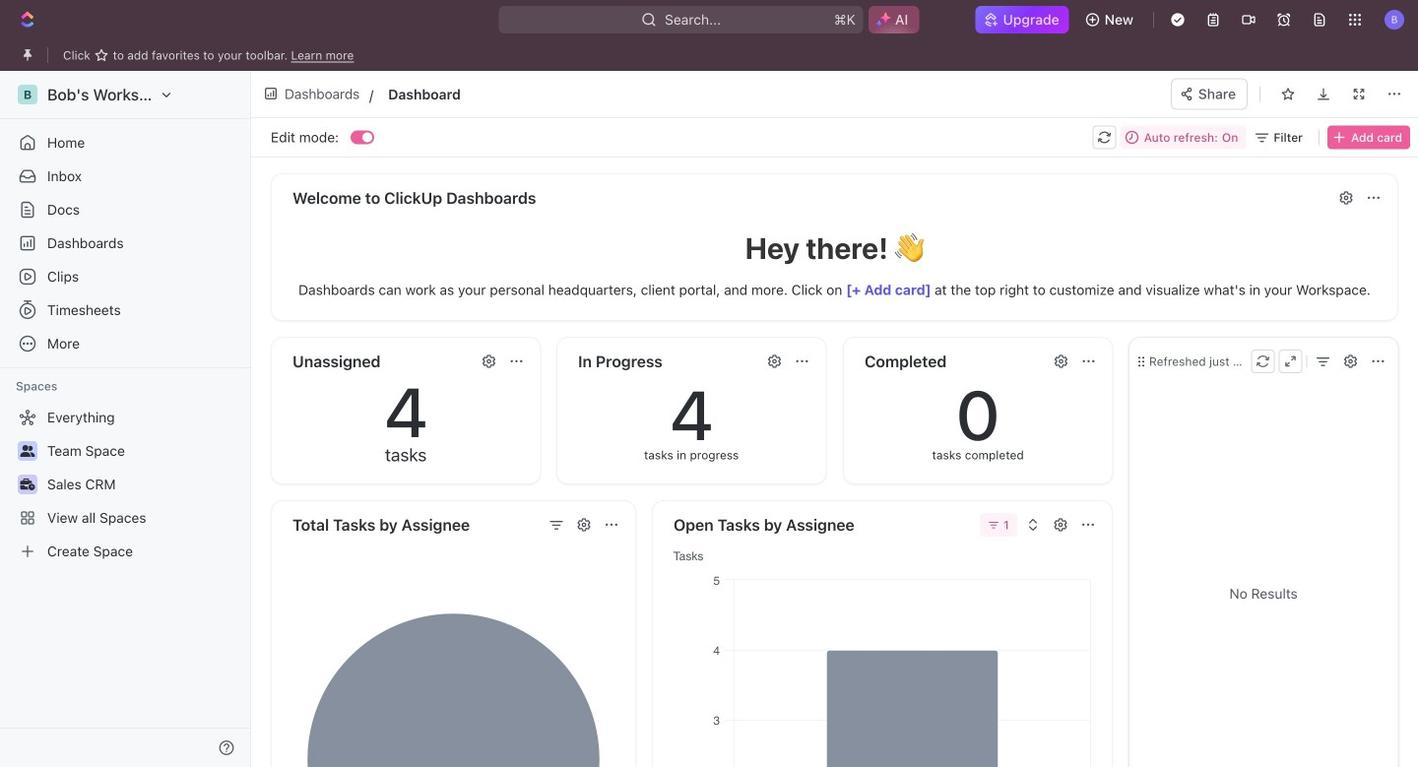 Task type: describe. For each thing, give the bounding box(es) containing it.
user group image
[[20, 445, 35, 457]]

tree inside sidebar navigation
[[8, 402, 242, 567]]

bob's workspace, , element
[[18, 85, 37, 104]]



Task type: vqa. For each thing, say whether or not it's contained in the screenshot.
tree in Sidebar navigation
yes



Task type: locate. For each thing, give the bounding box(es) containing it.
business time image
[[20, 479, 35, 490]]

None text field
[[388, 82, 699, 106]]

sidebar navigation
[[0, 71, 255, 767]]

tree
[[8, 402, 242, 567]]



